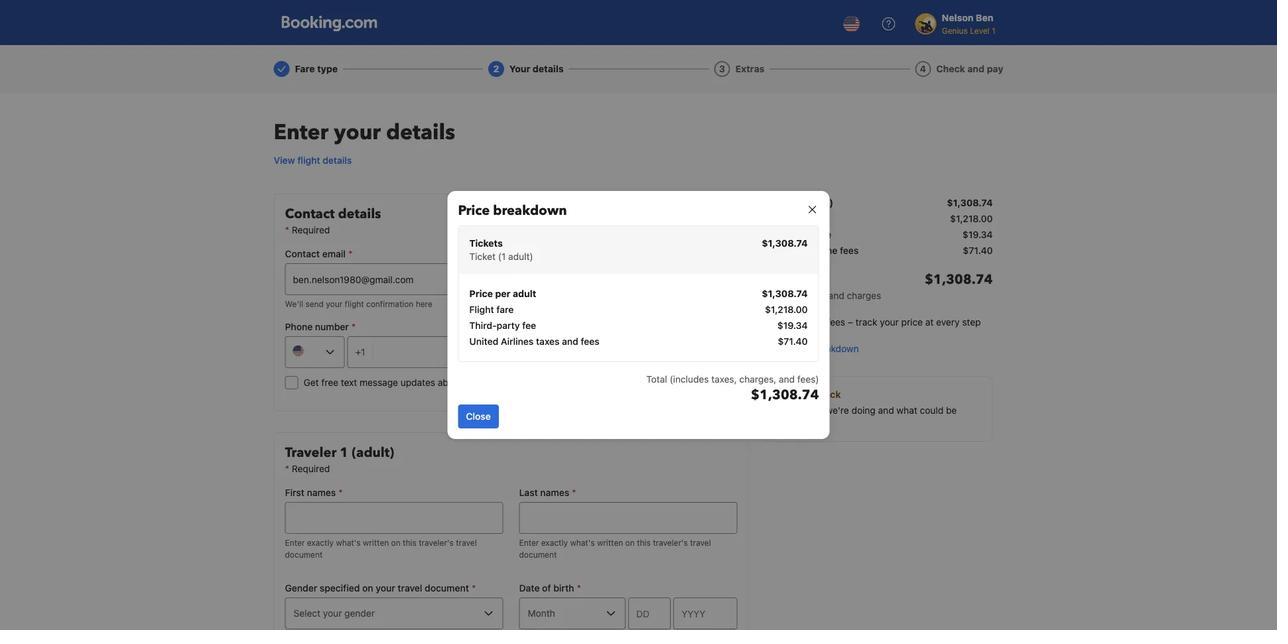 Task type: locate. For each thing, give the bounding box(es) containing it.
and right taxes on the right top of the page
[[792, 245, 808, 256]]

* for contact email *
[[348, 248, 353, 259]]

1 exactly from the left
[[307, 538, 334, 547]]

1 horizontal spatial ticket (1 adult) cell
[[765, 196, 833, 210]]

0 horizontal spatial (1
[[498, 251, 506, 262]]

0 vertical spatial adult)
[[806, 197, 833, 208]]

0 horizontal spatial total
[[646, 374, 667, 385]]

date
[[519, 583, 540, 594]]

document
[[285, 550, 323, 559], [519, 550, 557, 559], [425, 583, 469, 594]]

contact
[[285, 205, 335, 223], [285, 248, 320, 259]]

party for and
[[792, 229, 815, 240]]

fee inside table
[[817, 229, 831, 240]]

$1,218.00
[[950, 213, 993, 224], [765, 304, 808, 315]]

fee up the united airlines taxes and fees
[[522, 320, 536, 331]]

1 enter exactly what's written on this traveler's travel document from the left
[[285, 538, 477, 559]]

0 vertical spatial flight fare
[[765, 213, 809, 224]]

fare
[[295, 63, 315, 74]]

price left the per
[[469, 288, 493, 299]]

and up give
[[779, 374, 795, 385]]

flight fare down price per adult cell
[[469, 304, 514, 315]]

0 horizontal spatial document
[[285, 550, 323, 559]]

1 this from the left
[[403, 538, 416, 547]]

airlines
[[501, 336, 534, 347]]

2 vertical spatial fees
[[581, 336, 599, 347]]

$71.40 cell inside price breakdown dialog
[[778, 336, 808, 347]]

ticket (1 adult)
[[765, 197, 833, 208], [469, 251, 533, 262]]

1 vertical spatial price
[[788, 343, 809, 354]]

third-
[[765, 229, 792, 240], [469, 320, 497, 331]]

fare for per
[[496, 304, 514, 315]]

1 vertical spatial view
[[765, 343, 785, 354]]

2 horizontal spatial on
[[625, 538, 635, 547]]

1 horizontal spatial fee
[[817, 229, 831, 240]]

party inside price breakdown dialog
[[497, 320, 520, 331]]

flight inside alert
[[345, 299, 364, 308]]

1 vertical spatial party
[[497, 320, 520, 331]]

contact inside contact details required
[[285, 205, 335, 223]]

this for first names *
[[403, 538, 416, 547]]

$71.40 cell
[[963, 244, 993, 257], [778, 336, 808, 347]]

1 vertical spatial (1
[[498, 251, 506, 262]]

what's
[[336, 538, 361, 547], [570, 538, 595, 547]]

2 vertical spatial flight
[[486, 377, 508, 388]]

flight up taxes on the right top of the page
[[765, 213, 789, 224]]

0 horizontal spatial fee
[[522, 320, 536, 331]]

(1 down tickets on the left of the page
[[498, 251, 506, 262]]

1 enter exactly what's written on this traveler's travel document alert from the left
[[285, 537, 503, 561]]

better
[[776, 418, 802, 429]]

breakdown
[[493, 202, 567, 220], [812, 343, 859, 354]]

message
[[360, 377, 398, 388]]

$1,308.74 for ticket (1 adult)
[[947, 197, 993, 208]]

row containing taxes and airline fees
[[765, 244, 993, 260]]

details inside contact details required
[[338, 205, 381, 223]]

0 horizontal spatial $71.40
[[778, 336, 808, 347]]

(1
[[795, 197, 804, 208], [498, 251, 506, 262]]

enter for last
[[519, 538, 539, 547]]

1 horizontal spatial exactly
[[541, 538, 568, 547]]

1 horizontal spatial $71.40
[[963, 245, 993, 256]]

1 vertical spatial adult)
[[508, 251, 533, 262]]

what's up birth
[[570, 538, 595, 547]]

view price breakdown
[[765, 343, 859, 354]]

fees inside cell
[[840, 245, 859, 256]]

on for first names *
[[391, 538, 400, 547]]

0 vertical spatial $1,218.00 cell
[[950, 212, 993, 226]]

traveler 1 (adult) required
[[285, 444, 394, 474]]

2 horizontal spatial travel
[[690, 538, 711, 547]]

and left charges
[[828, 290, 844, 301]]

no
[[780, 317, 793, 328]]

fare inside price breakdown dialog
[[496, 304, 514, 315]]

third-party fee up airlines
[[469, 320, 536, 331]]

enter exactly what's written on this traveler's travel document up birth
[[519, 538, 711, 559]]

$19.34 cell for united airlines taxes and fees
[[777, 319, 808, 332]]

0 horizontal spatial price
[[788, 343, 809, 354]]

contact up contact email * in the top left of the page
[[285, 205, 335, 223]]

charges,
[[739, 374, 776, 385]]

$71.40 cell for taxes and airline fees
[[963, 244, 993, 257]]

ticket (1 adult) cell up taxes and airline fees
[[765, 196, 833, 210]]

row containing price per adult
[[469, 285, 808, 303]]

your inside alert
[[326, 299, 342, 308]]

1 vertical spatial fees
[[827, 317, 845, 328]]

1 horizontal spatial travel
[[456, 538, 477, 547]]

check and pay
[[936, 63, 1003, 74]]

0 horizontal spatial $1,218.00 cell
[[765, 303, 808, 316]]

$19.34 for taxes and airline fees
[[962, 229, 993, 240]]

enter exactly what's written on this traveler's travel document for first names *
[[285, 538, 477, 559]]

3
[[719, 63, 725, 74]]

flight fare
[[765, 213, 809, 224], [469, 304, 514, 315]]

* left "date"
[[472, 583, 476, 594]]

total inside total includes taxes and charges
[[765, 271, 796, 289]]

price up tickets on the left of the page
[[458, 202, 490, 220]]

flight
[[297, 155, 320, 166], [345, 299, 364, 308], [486, 377, 508, 388]]

breakdown down –
[[812, 343, 859, 354]]

0 horizontal spatial written
[[363, 538, 389, 547]]

0 vertical spatial $19.34
[[962, 229, 993, 240]]

2 this from the left
[[637, 538, 651, 547]]

1 horizontal spatial flight fare cell
[[765, 212, 809, 226]]

$71.40 inside row
[[963, 245, 993, 256]]

includes
[[765, 290, 800, 301]]

and inside cell
[[792, 245, 808, 256]]

1 horizontal spatial $1,218.00 cell
[[950, 212, 993, 226]]

third-party fee cell
[[765, 228, 831, 241], [469, 319, 536, 332]]

enter up view flight details
[[274, 118, 329, 147]]

1 horizontal spatial flight
[[765, 213, 789, 224]]

third- for united
[[469, 320, 497, 331]]

1 horizontal spatial taxes
[[803, 290, 826, 301]]

* right number
[[352, 321, 356, 332]]

ticket up taxes on the right top of the page
[[765, 197, 793, 208]]

0 vertical spatial price
[[458, 202, 490, 220]]

0 horizontal spatial flight
[[469, 304, 494, 315]]

ticket (1 adult) cell down price breakdown
[[469, 237, 503, 250]]

0 horizontal spatial enter exactly what's written on this traveler's travel document alert
[[285, 537, 503, 561]]

1 vertical spatial flight
[[345, 299, 364, 308]]

2 exactly from the left
[[541, 538, 568, 547]]

traveler's
[[419, 538, 454, 547], [653, 538, 688, 547]]

ticket (1 adult) down tickets on the left of the page
[[469, 251, 533, 262]]

0 horizontal spatial ticket (1 adult)
[[469, 251, 533, 262]]

party up airlines
[[497, 320, 520, 331]]

third- inside table
[[765, 229, 792, 240]]

what's for last names *
[[570, 538, 595, 547]]

first
[[285, 487, 304, 498]]

flight fare inside price breakdown dialog
[[469, 304, 514, 315]]

0 vertical spatial $71.40 cell
[[963, 244, 993, 257]]

0 vertical spatial breakdown
[[493, 202, 567, 220]]

what's up specified
[[336, 538, 361, 547]]

price left at
[[901, 317, 923, 328]]

$19.34 cell for taxes and airline fees
[[962, 228, 993, 241]]

enter
[[274, 118, 329, 147], [285, 538, 305, 547], [519, 538, 539, 547]]

your right track
[[880, 317, 899, 328]]

0 vertical spatial required
[[292, 225, 330, 236]]

1 required from the top
[[292, 225, 330, 236]]

$1,218.00 cell for taxes and airline fees
[[950, 212, 993, 226]]

exactly up date of birth * on the left of page
[[541, 538, 568, 547]]

third-party fee inside table
[[765, 229, 831, 240]]

0 vertical spatial fare
[[792, 213, 809, 224]]

fee for airline
[[817, 229, 831, 240]]

1 horizontal spatial (1
[[795, 197, 804, 208]]

$1,218.00 cell for united airlines taxes and fees
[[765, 303, 808, 316]]

flight up number
[[345, 299, 364, 308]]

required
[[292, 225, 330, 236], [292, 463, 330, 474]]

1 horizontal spatial flight fare
[[765, 213, 809, 224]]

flight down price per adult cell
[[469, 304, 494, 315]]

2 required from the top
[[292, 463, 330, 474]]

this for last names *
[[637, 538, 651, 547]]

row containing tickets
[[459, 226, 818, 274]]

adult
[[513, 288, 536, 299]]

fare
[[792, 213, 809, 224], [496, 304, 514, 315]]

1 horizontal spatial $1,218.00
[[950, 213, 993, 224]]

names right first
[[307, 487, 336, 498]]

flight inside price breakdown dialog
[[469, 304, 494, 315]]

2 enter exactly what's written on this traveler's travel document alert from the left
[[519, 537, 737, 561]]

ticket down tickets on the left of the page
[[469, 251, 496, 262]]

2 written from the left
[[597, 538, 623, 547]]

email
[[322, 248, 346, 259]]

1 horizontal spatial ticket
[[765, 197, 793, 208]]

third- for taxes
[[765, 229, 792, 240]]

adult)
[[806, 197, 833, 208], [508, 251, 533, 262]]

$1,308.74 cell for ticket (1 adult)
[[947, 196, 993, 210]]

view price breakdown link
[[765, 342, 859, 356]]

$1,218.00 cell inside price breakdown dialog
[[765, 303, 808, 316]]

0 horizontal spatial view
[[274, 155, 295, 166]]

1 horizontal spatial third-party fee cell
[[765, 228, 831, 241]]

flight down enter your details
[[297, 155, 320, 166]]

0 horizontal spatial party
[[497, 320, 520, 331]]

exactly up gender
[[307, 538, 334, 547]]

1 vertical spatial taxes
[[536, 336, 560, 347]]

total for total (includes taxes, charges, and fees) $1,308.74 close
[[646, 374, 667, 385]]

* right last
[[572, 487, 576, 498]]

text
[[341, 377, 357, 388]]

$19.34 for united airlines taxes and fees
[[777, 320, 808, 331]]

1 vertical spatial $71.40
[[778, 336, 808, 347]]

breakdown up tickets on the left of the page
[[493, 202, 567, 220]]

* right birth
[[577, 583, 581, 594]]

1 what's from the left
[[336, 538, 361, 547]]

* right email
[[348, 248, 353, 259]]

adult) up adult
[[508, 251, 533, 262]]

enter up gender
[[285, 538, 305, 547]]

flight
[[765, 213, 789, 224], [469, 304, 494, 315]]

contact left email
[[285, 248, 320, 259]]

1 vertical spatial third-party fee cell
[[469, 319, 536, 332]]

0 horizontal spatial names
[[307, 487, 336, 498]]

row
[[765, 194, 993, 212], [765, 212, 993, 228], [459, 226, 818, 274], [765, 228, 993, 244], [765, 244, 993, 260], [765, 260, 993, 308], [469, 285, 808, 303], [469, 303, 808, 319], [469, 319, 808, 335]]

0 vertical spatial third-party fee
[[765, 229, 831, 240]]

fare up taxes and airline fees
[[792, 213, 809, 224]]

fee
[[817, 229, 831, 240], [522, 320, 536, 331]]

1 horizontal spatial enter exactly what's written on this traveler's travel document
[[519, 538, 711, 559]]

1 contact from the top
[[285, 205, 335, 223]]

$71.40 cell for united airlines taxes and fees
[[778, 336, 808, 347]]

total up 'includes'
[[765, 271, 796, 289]]

0 vertical spatial fees
[[840, 245, 859, 256]]

price
[[458, 202, 490, 220], [469, 288, 493, 299]]

enter exactly what's written on this traveler's travel document alert for last names *
[[519, 537, 737, 561]]

0 horizontal spatial enter exactly what's written on this traveler's travel document
[[285, 538, 477, 559]]

$1,218.00 inside price breakdown dialog
[[765, 304, 808, 315]]

third-party fee cell up airlines
[[469, 319, 536, 332]]

$19.34 cell
[[962, 228, 993, 241], [777, 319, 808, 332]]

and inside total includes taxes and charges
[[828, 290, 844, 301]]

ticket (1 adult) cell
[[765, 196, 833, 210], [469, 237, 503, 250]]

united airlines taxes and fees
[[469, 336, 599, 347]]

(1 up taxes and airline fees
[[795, 197, 804, 208]]

fare inside table
[[792, 213, 809, 224]]

and left what
[[878, 405, 894, 416]]

1 horizontal spatial party
[[792, 229, 815, 240]]

$1,218.00 cell
[[950, 212, 993, 226], [765, 303, 808, 316]]

traveler
[[285, 444, 337, 462]]

flight fare inside table
[[765, 213, 809, 224]]

2 enter exactly what's written on this traveler's travel document from the left
[[519, 538, 711, 559]]

details
[[533, 63, 564, 74], [386, 118, 455, 147], [323, 155, 352, 166], [338, 205, 381, 223]]

enter exactly what's written on this traveler's travel document alert for first names *
[[285, 537, 503, 561]]

1 written from the left
[[363, 538, 389, 547]]

0 horizontal spatial $1,218.00
[[765, 304, 808, 315]]

0 vertical spatial $19.34 cell
[[962, 228, 993, 241]]

number
[[315, 321, 349, 332]]

taxes right airlines
[[536, 336, 560, 347]]

1 vertical spatial flight fare
[[469, 304, 514, 315]]

flight fare up taxes on the right top of the page
[[765, 213, 809, 224]]

0 vertical spatial flight
[[765, 213, 789, 224]]

flight fare cell
[[765, 212, 809, 226], [469, 303, 514, 316]]

(1 inside price breakdown dialog
[[498, 251, 506, 262]]

gender
[[285, 583, 317, 594]]

0 horizontal spatial traveler's
[[419, 538, 454, 547]]

third-party fee for airlines
[[469, 320, 536, 331]]

2 contact from the top
[[285, 248, 320, 259]]

exactly
[[307, 538, 334, 547], [541, 538, 568, 547]]

fee up airline
[[817, 229, 831, 240]]

taxes and airline fees cell
[[765, 244, 859, 257]]

* for last names *
[[572, 487, 576, 498]]

2 what's from the left
[[570, 538, 595, 547]]

1 horizontal spatial ticket (1 adult)
[[765, 197, 833, 208]]

close
[[466, 411, 491, 422]]

breakdown inside view price breakdown element
[[812, 343, 859, 354]]

0 vertical spatial total
[[765, 271, 796, 289]]

last names *
[[519, 487, 576, 498]]

and
[[967, 63, 984, 74], [792, 245, 808, 256], [828, 290, 844, 301], [562, 336, 578, 347], [779, 374, 795, 385], [878, 405, 894, 416]]

0 horizontal spatial flight
[[297, 155, 320, 166]]

extras
[[735, 63, 764, 74]]

adult) up airline
[[806, 197, 833, 208]]

1 vertical spatial $19.34
[[777, 320, 808, 331]]

fare down price per adult cell
[[496, 304, 514, 315]]

booking.com logo image
[[282, 16, 377, 32], [282, 16, 377, 32]]

flight up close
[[486, 377, 508, 388]]

total inside total (includes taxes, charges, and fees) $1,308.74 close
[[646, 374, 667, 385]]

row containing ticket (1 adult)
[[765, 194, 993, 212]]

third-party fee cell for airlines
[[469, 319, 536, 332]]

price breakdown dialog
[[432, 175, 845, 455]]

birth
[[553, 583, 574, 594]]

written
[[363, 538, 389, 547], [597, 538, 623, 547]]

0 vertical spatial third-
[[765, 229, 792, 240]]

0 vertical spatial view
[[274, 155, 295, 166]]

your details
[[509, 63, 564, 74]]

1 horizontal spatial $71.40 cell
[[963, 244, 993, 257]]

1 horizontal spatial what's
[[570, 538, 595, 547]]

written for last names *
[[597, 538, 623, 547]]

ticket
[[765, 197, 793, 208], [469, 251, 496, 262]]

$19.34 inside price breakdown dialog
[[777, 320, 808, 331]]

phone
[[285, 321, 313, 332]]

0 horizontal spatial $19.34 cell
[[777, 319, 808, 332]]

$1,218.00 cell inside table
[[950, 212, 993, 226]]

taxes
[[803, 290, 826, 301], [536, 336, 560, 347]]

this
[[403, 538, 416, 547], [637, 538, 651, 547]]

enter exactly what's written on this traveler's travel document up gender specified on your travel document *
[[285, 538, 477, 559]]

1 names from the left
[[307, 487, 336, 498]]

taxes up hidden
[[803, 290, 826, 301]]

* down the traveler 1 (adult) required
[[339, 487, 343, 498]]

flight fare cell for price
[[469, 303, 514, 316]]

contact for contact details
[[285, 205, 335, 223]]

third- up united
[[469, 320, 497, 331]]

your right send
[[326, 299, 342, 308]]

0 horizontal spatial taxes
[[536, 336, 560, 347]]

your right specified
[[376, 583, 395, 594]]

third- up taxes on the right top of the page
[[765, 229, 792, 240]]

0 horizontal spatial flight fare
[[469, 304, 514, 315]]

0 vertical spatial (1
[[795, 197, 804, 208]]

*
[[348, 248, 353, 259], [352, 321, 356, 332], [339, 487, 343, 498], [572, 487, 576, 498], [472, 583, 476, 594], [577, 583, 581, 594]]

phone number *
[[285, 321, 356, 332]]

$1,218.00 inside table
[[950, 213, 993, 224]]

ticket (1 adult) up taxes and airline fees
[[765, 197, 833, 208]]

ticket (1 adult) cell containing ticket (1 adult)
[[765, 196, 833, 210]]

2 traveler's from the left
[[653, 538, 688, 547]]

price down hidden
[[788, 343, 809, 354]]

1 horizontal spatial enter exactly what's written on this traveler's travel document alert
[[519, 537, 737, 561]]

required down traveler
[[292, 463, 330, 474]]

flight fare cell down price per adult cell
[[469, 303, 514, 316]]

required up contact email * in the top left of the page
[[292, 225, 330, 236]]

and inside give feedback tell us how we're doing and what could be better
[[878, 405, 894, 416]]

0 horizontal spatial this
[[403, 538, 416, 547]]

1 traveler's from the left
[[419, 538, 454, 547]]

0 horizontal spatial breakdown
[[493, 202, 567, 220]]

enter exactly what's written on this traveler's travel document alert
[[285, 537, 503, 561], [519, 537, 737, 561]]

0 vertical spatial $1,218.00
[[950, 213, 993, 224]]

0 horizontal spatial ticket (1 adult) cell
[[469, 237, 503, 250]]

travel for last names *
[[690, 538, 711, 547]]

$71.40 cell inside row
[[963, 244, 993, 257]]

* for first names *
[[339, 487, 343, 498]]

party up taxes and airline fees
[[792, 229, 815, 240]]

last
[[519, 487, 538, 498]]

$19.34 inside table
[[962, 229, 993, 240]]

ticket inside price breakdown dialog
[[469, 251, 496, 262]]

1 vertical spatial required
[[292, 463, 330, 474]]

2 horizontal spatial flight
[[486, 377, 508, 388]]

1 horizontal spatial flight
[[345, 299, 364, 308]]

fee inside price breakdown dialog
[[522, 320, 536, 331]]

third-party fee inside price breakdown dialog
[[469, 320, 536, 331]]

1 vertical spatial third-
[[469, 320, 497, 331]]

1 horizontal spatial on
[[391, 538, 400, 547]]

travel
[[456, 538, 477, 547], [690, 538, 711, 547], [398, 583, 422, 594]]

travel for first names *
[[456, 538, 477, 547]]

0 vertical spatial flight
[[297, 155, 320, 166]]

flight fare for ticket
[[765, 213, 809, 224]]

0 vertical spatial party
[[792, 229, 815, 240]]

1 vertical spatial $1,218.00 cell
[[765, 303, 808, 316]]

$71.40 inside price breakdown dialog
[[778, 336, 808, 347]]

1 horizontal spatial adult)
[[806, 197, 833, 208]]

1 horizontal spatial written
[[597, 538, 623, 547]]

1 horizontal spatial this
[[637, 538, 651, 547]]

1 horizontal spatial fare
[[792, 213, 809, 224]]

third-party fee up taxes and airline fees
[[765, 229, 831, 240]]

$1,308.74 cell
[[947, 196, 993, 210], [762, 237, 808, 250], [925, 271, 993, 303], [762, 287, 808, 301]]

about
[[438, 377, 462, 388]]

send
[[305, 299, 324, 308]]

united
[[469, 336, 498, 347]]

total left (includes
[[646, 374, 667, 385]]

1 horizontal spatial $19.34
[[962, 229, 993, 240]]

taxes inside price breakdown dialog
[[536, 336, 560, 347]]

1 horizontal spatial view
[[765, 343, 785, 354]]

third- inside price breakdown dialog
[[469, 320, 497, 331]]

taxes inside total includes taxes and charges
[[803, 290, 826, 301]]

2 names from the left
[[540, 487, 569, 498]]

enter exactly what's written on this traveler's travel document for last names *
[[519, 538, 711, 559]]

third-party fee cell up taxes and airline fees
[[765, 228, 831, 241]]

your
[[334, 118, 381, 147], [326, 299, 342, 308], [880, 317, 899, 328], [465, 377, 484, 388], [376, 583, 395, 594]]

0 vertical spatial flight fare cell
[[765, 212, 809, 226]]

1 vertical spatial $71.40 cell
[[778, 336, 808, 347]]

1 vertical spatial flight fare cell
[[469, 303, 514, 316]]

ticket (1 adult) cell containing tickets
[[469, 237, 503, 250]]

view inside button
[[274, 155, 295, 166]]

names
[[307, 487, 336, 498], [540, 487, 569, 498]]

table
[[765, 194, 993, 308]]

fees
[[840, 245, 859, 256], [827, 317, 845, 328], [581, 336, 599, 347]]

party inside table
[[792, 229, 815, 240]]

price breakdown
[[458, 202, 567, 220]]

enter up "date"
[[519, 538, 539, 547]]

of
[[542, 583, 551, 594]]

price inside cell
[[469, 288, 493, 299]]

names right last
[[540, 487, 569, 498]]

0 vertical spatial third-party fee cell
[[765, 228, 831, 241]]

1 vertical spatial flight
[[469, 304, 494, 315]]

flight fare cell up taxes on the right top of the page
[[765, 212, 809, 226]]

total (includes taxes, charges, and fees) $1,308.74 close
[[466, 374, 819, 422]]



Task type: describe. For each thing, give the bounding box(es) containing it.
$71.40 for taxes and airline fees
[[963, 245, 993, 256]]

pay
[[987, 63, 1003, 74]]

exactly for first names
[[307, 538, 334, 547]]

4
[[920, 63, 926, 74]]

contact details required
[[285, 205, 381, 236]]

we'll send your flight confirmation here alert
[[285, 298, 579, 310]]

details inside button
[[323, 155, 352, 166]]

total includes taxes and charges
[[765, 271, 881, 301]]

price for price per adult
[[469, 288, 493, 299]]

gender specified on your travel document *
[[285, 583, 476, 594]]

contact for contact email
[[285, 248, 320, 259]]

names for first names
[[307, 487, 336, 498]]

per
[[495, 288, 510, 299]]

contact email *
[[285, 248, 353, 259]]

required inside contact details required
[[292, 225, 330, 236]]

view for view price breakdown
[[765, 343, 785, 354]]

party for airlines
[[497, 320, 520, 331]]

taxes
[[765, 245, 790, 256]]

view flight details
[[274, 155, 352, 166]]

how
[[806, 405, 823, 416]]

on for last names *
[[625, 538, 635, 547]]

–
[[848, 317, 853, 328]]

your right about
[[465, 377, 484, 388]]

fees inside price breakdown dialog
[[581, 336, 599, 347]]

price per adult
[[469, 288, 536, 299]]

third-party fee cell for and
[[765, 228, 831, 241]]

taxes,
[[711, 374, 737, 385]]

be
[[946, 405, 957, 416]]

what
[[897, 405, 917, 416]]

track
[[856, 317, 877, 328]]

view flight details button
[[268, 149, 357, 172]]

first names *
[[285, 487, 343, 498]]

and left "pay"
[[967, 63, 984, 74]]

your
[[509, 63, 530, 74]]

flight fare cell for ticket
[[765, 212, 809, 226]]

fare type
[[295, 63, 338, 74]]

tell
[[776, 405, 790, 416]]

flight for ticket
[[765, 213, 789, 224]]

every
[[936, 317, 960, 328]]

(adult)
[[352, 444, 394, 462]]

airline
[[811, 245, 837, 256]]

$1,308.74 cell for price per adult
[[762, 287, 808, 301]]

enter for first
[[285, 538, 305, 547]]

flight for price
[[469, 304, 494, 315]]

(1 inside cell
[[795, 197, 804, 208]]

what's for first names *
[[336, 538, 361, 547]]

ticket (1 adult) inside price breakdown dialog
[[469, 251, 533, 262]]

$1,218.00 for taxes and airline fees
[[950, 213, 993, 224]]

adult) inside price breakdown dialog
[[508, 251, 533, 262]]

names for last names
[[540, 487, 569, 498]]

taxes and airline fees
[[765, 245, 859, 256]]

no hidden fees – track your price at every step
[[780, 317, 981, 328]]

row containing total
[[765, 260, 993, 308]]

fare for (1
[[792, 213, 809, 224]]

we'll
[[285, 299, 303, 308]]

enter your details
[[274, 118, 455, 147]]

traveler's for last names *
[[653, 538, 688, 547]]

1
[[340, 444, 348, 462]]

get free text message updates about your flight
[[303, 377, 508, 388]]

confirmation
[[366, 299, 414, 308]]

get
[[303, 377, 319, 388]]

and inside total (includes taxes, charges, and fees) $1,308.74 close
[[779, 374, 795, 385]]

0 horizontal spatial travel
[[398, 583, 422, 594]]

1 horizontal spatial document
[[425, 583, 469, 594]]

0 horizontal spatial on
[[362, 583, 373, 594]]

required inside the traveler 1 (adult) required
[[292, 463, 330, 474]]

document for first
[[285, 550, 323, 559]]

type
[[317, 63, 338, 74]]

give
[[776, 389, 796, 400]]

us
[[793, 405, 803, 416]]

table containing total
[[765, 194, 993, 308]]

free
[[321, 377, 338, 388]]

total for total includes taxes and charges
[[765, 271, 796, 289]]

$1,308.74 inside total (includes taxes, charges, and fees) $1,308.74 close
[[751, 386, 819, 404]]

tickets
[[469, 238, 503, 249]]

updates
[[401, 377, 435, 388]]

third-party fee for and
[[765, 229, 831, 240]]

your up view flight details
[[334, 118, 381, 147]]

check
[[936, 63, 965, 74]]

and right airlines
[[562, 336, 578, 347]]

at
[[925, 317, 934, 328]]

view for view flight details
[[274, 155, 295, 166]]

traveler's for first names *
[[419, 538, 454, 547]]

price for price breakdown
[[458, 202, 490, 220]]

breakdown inside price breakdown dialog
[[493, 202, 567, 220]]

doing
[[851, 405, 876, 416]]

document for last
[[519, 550, 557, 559]]

date of birth *
[[519, 583, 581, 594]]

exactly for last names
[[541, 538, 568, 547]]

$1,308.74 for price per adult
[[762, 288, 808, 299]]

view price breakdown element
[[765, 342, 859, 356]]

fees)
[[797, 374, 819, 385]]

we'll send your flight confirmation here
[[285, 299, 432, 308]]

$1,308.74 cell for tickets
[[762, 237, 808, 250]]

flight fare for price
[[469, 304, 514, 315]]

price per adult cell
[[469, 287, 536, 301]]

taxes for united
[[536, 336, 560, 347]]

ticket (1 adult) cell for total
[[765, 196, 833, 210]]

flight inside button
[[297, 155, 320, 166]]

ticket (1 adult) cell for price per adult
[[469, 237, 503, 250]]

here
[[416, 299, 432, 308]]

ticket (1 adult) inside table
[[765, 197, 833, 208]]

* for phone number *
[[352, 321, 356, 332]]

0 vertical spatial price
[[901, 317, 923, 328]]

we're
[[826, 405, 849, 416]]

$1,308.74 for tickets
[[762, 238, 808, 249]]

close button
[[458, 405, 499, 429]]

(includes
[[670, 374, 709, 385]]

taxes for total
[[803, 290, 826, 301]]

adult) inside ticket (1 adult) cell
[[806, 197, 833, 208]]

could
[[920, 405, 943, 416]]

fee for taxes
[[522, 320, 536, 331]]

step
[[962, 317, 981, 328]]

charges
[[847, 290, 881, 301]]

united airlines taxes and fees cell
[[469, 336, 599, 347]]

feedback
[[798, 389, 841, 400]]

2
[[493, 63, 499, 74]]

total cell
[[765, 271, 881, 303]]

written for first names *
[[363, 538, 389, 547]]

$71.40 for united airlines taxes and fees
[[778, 336, 808, 347]]

$1,218.00 for united airlines taxes and fees
[[765, 304, 808, 315]]

specified
[[320, 583, 360, 594]]

give feedback tell us how we're doing and what could be better
[[776, 389, 957, 429]]

0 vertical spatial ticket
[[765, 197, 793, 208]]

hidden
[[795, 317, 824, 328]]

price inside view price breakdown element
[[788, 343, 809, 354]]



Task type: vqa. For each thing, say whether or not it's contained in the screenshot.


